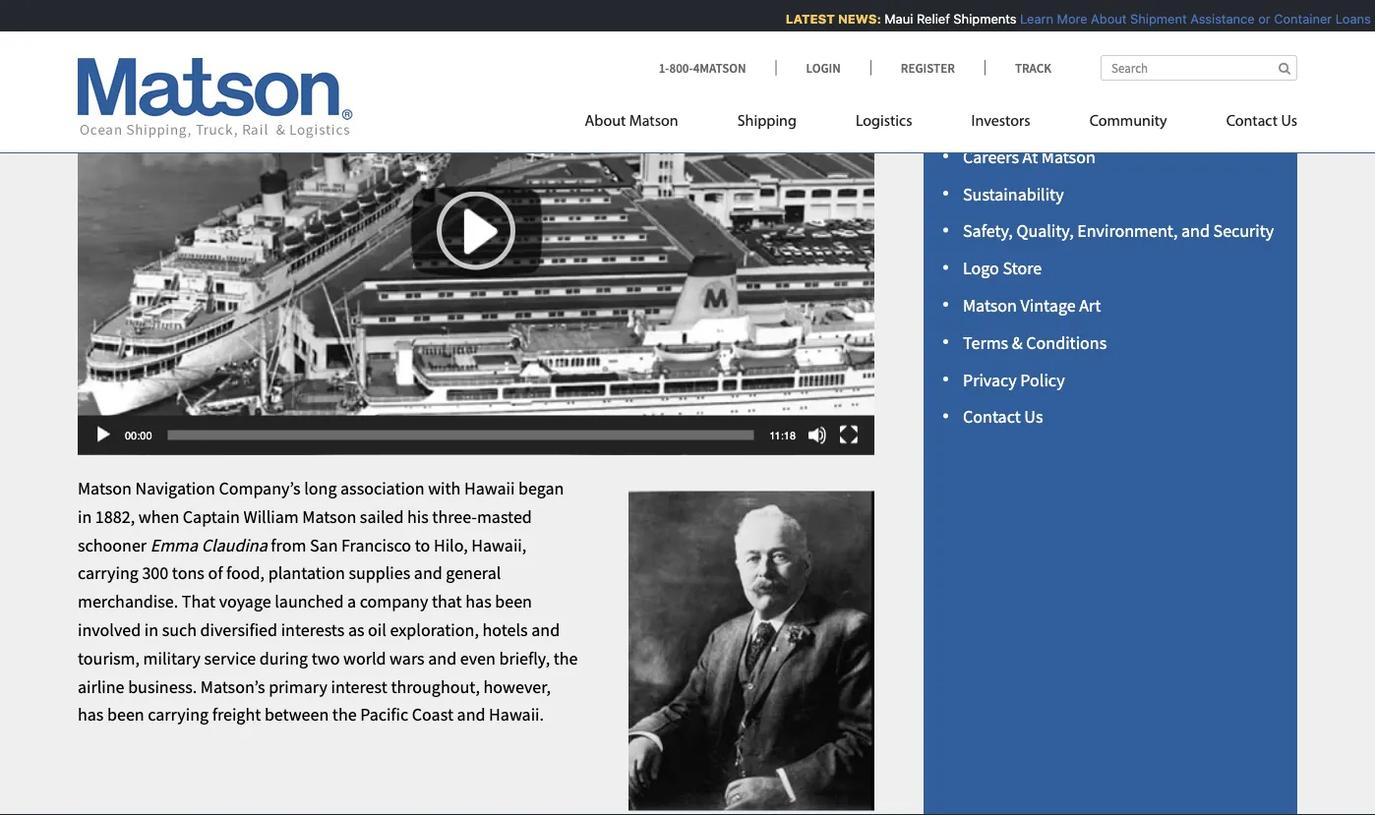 Task type: describe. For each thing, give the bounding box(es) containing it.
navigation
[[135, 478, 215, 500]]

shipping
[[738, 114, 797, 129]]

from san francisco to hilo, hawaii, carrying 300 tons of food, plantation supplies and general merchandise. that voyage launched a company that has been involved in such diversified interests as oil exploration, hotels and tourism, military service during two world wars and even briefly, the airline business. matson's primary interest throughout, however, has been carrying freight between the pacific coast and hawaii.
[[78, 535, 578, 727]]

&
[[1012, 332, 1023, 354]]

00:00
[[125, 430, 152, 443]]

loans
[[1330, 11, 1365, 26]]

800-
[[670, 60, 694, 76]]

logo store link
[[964, 258, 1042, 280]]

briefly,
[[499, 648, 550, 670]]

began
[[519, 478, 564, 500]]

1 vertical spatial contact us
[[964, 407, 1044, 429]]

sustainability
[[964, 183, 1065, 206]]

community link
[[1061, 104, 1197, 144]]

logo store
[[964, 258, 1042, 280]]

matson vintage art link
[[964, 295, 1102, 317]]

art
[[1080, 295, 1102, 317]]

contact inside top menu navigation
[[1227, 114, 1278, 129]]

assistance
[[1185, 11, 1249, 26]]

three-
[[432, 506, 477, 529]]

Search search field
[[1101, 55, 1298, 81]]

at
[[1023, 146, 1039, 168]]

and left the security
[[1182, 221, 1211, 243]]

about matson
[[585, 114, 679, 129]]

in inside matson navigation company's long association with hawaii began in 1882, when captain william matson sailed his three-masted schooner
[[78, 506, 92, 529]]

1 horizontal spatial carrying
[[148, 705, 209, 727]]

coast
[[412, 705, 454, 727]]

1 vertical spatial has
[[78, 705, 104, 727]]

privacy
[[964, 369, 1017, 392]]

shipments
[[948, 11, 1011, 26]]

conditions
[[1027, 332, 1107, 354]]

airline
[[78, 677, 125, 699]]

san
[[310, 535, 338, 557]]

diversified
[[200, 620, 278, 642]]

emma claudina
[[150, 535, 267, 557]]

hawaii
[[464, 478, 515, 500]]

history
[[978, 69, 1031, 91]]

code of conduct link
[[978, 33, 1101, 55]]

freight
[[212, 705, 261, 727]]

about matson link
[[585, 104, 708, 144]]

login
[[807, 60, 841, 76]]

privacy policy
[[964, 369, 1065, 392]]

supplies
[[349, 563, 411, 585]]

two
[[312, 648, 340, 670]]

learn
[[1014, 11, 1048, 26]]

matson's
[[201, 677, 265, 699]]

hawaii.
[[489, 705, 544, 727]]

sailed
[[360, 506, 404, 529]]

business.
[[128, 677, 197, 699]]

company's
[[219, 478, 301, 500]]

store
[[1003, 258, 1042, 280]]

track link
[[985, 60, 1052, 76]]

during
[[260, 648, 308, 670]]

careers at matson
[[964, 146, 1096, 168]]

emma
[[150, 535, 198, 557]]

safety, quality, environment, and security link
[[964, 221, 1275, 243]]

login link
[[776, 60, 871, 76]]

pacific
[[360, 705, 409, 727]]

plantation
[[268, 563, 345, 585]]

company
[[360, 591, 428, 614]]

matson right at
[[1042, 146, 1096, 168]]

that
[[182, 591, 216, 614]]

terms
[[964, 332, 1009, 354]]

from
[[271, 535, 306, 557]]

oil
[[368, 620, 387, 642]]

interests
[[281, 620, 345, 642]]

security
[[1214, 221, 1275, 243]]

relief
[[911, 11, 944, 26]]

us inside contact us link
[[1282, 114, 1298, 129]]

to
[[415, 535, 430, 557]]

learn more about shipment assistance or container loans > link
[[1014, 11, 1376, 26]]

container
[[1269, 11, 1327, 26]]

general
[[446, 563, 501, 585]]

0 horizontal spatial contact us link
[[964, 407, 1044, 429]]

latest news: maui relief shipments learn more about shipment assistance or container loans >
[[780, 11, 1376, 26]]

11:18
[[770, 430, 796, 443]]

logo
[[964, 258, 1000, 280]]

between
[[265, 705, 329, 727]]

inside matson
[[978, 106, 1081, 128]]

that
[[432, 591, 462, 614]]

tourism,
[[78, 648, 140, 670]]

involved
[[78, 620, 141, 642]]

0 vertical spatial about
[[1085, 11, 1121, 26]]

in inside from san francisco to hilo, hawaii, carrying 300 tons of food, plantation supplies and general merchandise. that voyage launched a company that has been involved in such diversified interests as oil exploration, hotels and tourism, military service during two world wars and even briefly, the airline business. matson's primary interest throughout, however, has been carrying freight between the pacific coast and hawaii.
[[144, 620, 159, 642]]

food,
[[226, 563, 265, 585]]

logistics link
[[827, 104, 942, 144]]

search image
[[1279, 62, 1291, 74]]

his
[[407, 506, 429, 529]]

hawaii,
[[472, 535, 527, 557]]

policy
[[1021, 369, 1065, 392]]

video player application
[[78, 7, 875, 459]]

merchandise.
[[78, 591, 178, 614]]



Task type: vqa. For each thing, say whether or not it's contained in the screenshot.
the Hours in Hours 0830 – 1700
no



Task type: locate. For each thing, give the bounding box(es) containing it.
0 horizontal spatial carrying
[[78, 563, 139, 585]]

hotels
[[483, 620, 528, 642]]

1 horizontal spatial has
[[466, 591, 492, 614]]

about
[[1085, 11, 1121, 26], [585, 114, 626, 129]]

1 horizontal spatial us
[[1282, 114, 1298, 129]]

1 horizontal spatial contact
[[1227, 114, 1278, 129]]

news:
[[832, 11, 876, 26]]

1 horizontal spatial in
[[144, 620, 159, 642]]

300
[[142, 563, 169, 585]]

0 horizontal spatial been
[[107, 705, 144, 727]]

1-
[[659, 60, 670, 76]]

shipment
[[1125, 11, 1181, 26]]

0 vertical spatial contact us
[[1227, 114, 1298, 129]]

1-800-4matson
[[659, 60, 747, 76]]

top menu navigation
[[585, 104, 1298, 144]]

0 vertical spatial of
[[1020, 33, 1035, 55]]

even
[[460, 648, 496, 670]]

1 vertical spatial contact
[[964, 407, 1021, 429]]

been up hotels
[[495, 591, 532, 614]]

service
[[204, 648, 256, 670]]

has down the general
[[466, 591, 492, 614]]

matson up the 1882,
[[78, 478, 132, 500]]

interest
[[331, 677, 388, 699]]

0 horizontal spatial contact
[[964, 407, 1021, 429]]

0 horizontal spatial the
[[332, 705, 357, 727]]

of
[[1020, 33, 1035, 55], [208, 563, 223, 585]]

matson up san
[[302, 506, 357, 529]]

matson down 1-
[[630, 114, 679, 129]]

contact down "privacy"
[[964, 407, 1021, 429]]

quality,
[[1017, 221, 1074, 243]]

matson up terms
[[964, 295, 1018, 317]]

vintage
[[1021, 295, 1076, 317]]

contact us inside top menu navigation
[[1227, 114, 1298, 129]]

in left such
[[144, 620, 159, 642]]

maui
[[879, 11, 907, 26]]

contact us down privacy policy link
[[964, 407, 1044, 429]]

0 vertical spatial contact
[[1227, 114, 1278, 129]]

world
[[344, 648, 386, 670]]

0 vertical spatial contact us link
[[1197, 104, 1298, 144]]

contact us link
[[1197, 104, 1298, 144], [964, 407, 1044, 429]]

1 vertical spatial of
[[208, 563, 223, 585]]

contact us link down search image
[[1197, 104, 1298, 144]]

terms & conditions
[[964, 332, 1107, 354]]

latest
[[780, 11, 829, 26]]

1 vertical spatial been
[[107, 705, 144, 727]]

and up 'throughout,'
[[428, 648, 457, 670]]

sustainability link
[[964, 183, 1065, 206]]

the down interest
[[332, 705, 357, 727]]

throughout,
[[391, 677, 480, 699]]

primary
[[269, 677, 328, 699]]

matson up at
[[1027, 106, 1081, 128]]

a
[[347, 591, 356, 614]]

such
[[162, 620, 197, 642]]

about inside top menu navigation
[[585, 114, 626, 129]]

0 vertical spatial has
[[466, 591, 492, 614]]

code of conduct
[[978, 33, 1101, 55]]

0 horizontal spatial of
[[208, 563, 223, 585]]

register
[[901, 60, 956, 76]]

0 horizontal spatial us
[[1025, 407, 1044, 429]]

0 horizontal spatial about
[[585, 114, 626, 129]]

environment,
[[1078, 221, 1179, 243]]

carrying
[[78, 563, 139, 585], [148, 705, 209, 727]]

us down search image
[[1282, 114, 1298, 129]]

the right briefly,
[[554, 648, 578, 670]]

1 horizontal spatial contact us link
[[1197, 104, 1298, 144]]

us
[[1282, 114, 1298, 129], [1025, 407, 1044, 429]]

with
[[428, 478, 461, 500]]

0 vertical spatial us
[[1282, 114, 1298, 129]]

and down the to
[[414, 563, 443, 585]]

exploration,
[[390, 620, 479, 642]]

long
[[304, 478, 337, 500]]

0 horizontal spatial in
[[78, 506, 92, 529]]

of right tons
[[208, 563, 223, 585]]

terms & conditions link
[[964, 332, 1107, 354]]

0 vertical spatial the
[[554, 648, 578, 670]]

in
[[78, 506, 92, 529], [144, 620, 159, 642]]

1 horizontal spatial about
[[1085, 11, 1121, 26]]

conduct
[[1038, 33, 1101, 55]]

1 vertical spatial in
[[144, 620, 159, 642]]

0 horizontal spatial contact us
[[964, 407, 1044, 429]]

0 horizontal spatial has
[[78, 705, 104, 727]]

in left the 1882,
[[78, 506, 92, 529]]

1 vertical spatial about
[[585, 114, 626, 129]]

matson
[[1027, 106, 1081, 128], [630, 114, 679, 129], [1042, 146, 1096, 168], [964, 295, 1018, 317], [78, 478, 132, 500], [302, 506, 357, 529]]

contact
[[1227, 114, 1278, 129], [964, 407, 1021, 429]]

blue matson logo with ocean, shipping, truck, rail and logistics written beneath it. image
[[78, 58, 353, 139]]

voyage
[[219, 591, 271, 614]]

inside
[[978, 106, 1023, 128]]

claudina
[[201, 535, 267, 557]]

1 horizontal spatial been
[[495, 591, 532, 614]]

1882,
[[95, 506, 135, 529]]

1 vertical spatial us
[[1025, 407, 1044, 429]]

and up briefly,
[[532, 620, 560, 642]]

schooner
[[78, 535, 147, 557]]

1 vertical spatial contact us link
[[964, 407, 1044, 429]]

been down airline
[[107, 705, 144, 727]]

community
[[1090, 114, 1168, 129]]

contact us link down privacy policy link
[[964, 407, 1044, 429]]

has down airline
[[78, 705, 104, 727]]

carrying down schooner in the bottom of the page
[[78, 563, 139, 585]]

0 vertical spatial in
[[78, 506, 92, 529]]

more
[[1051, 11, 1082, 26]]

the
[[554, 648, 578, 670], [332, 705, 357, 727]]

inside matson link
[[978, 106, 1081, 128]]

contact down the search search box
[[1227, 114, 1278, 129]]

military
[[143, 648, 201, 670]]

contact us
[[1227, 114, 1298, 129], [964, 407, 1044, 429]]

of up track
[[1020, 33, 1035, 55]]

None search field
[[1101, 55, 1298, 81]]

1-800-4matson link
[[659, 60, 776, 76]]

4matson
[[694, 60, 747, 76]]

code
[[978, 33, 1017, 55]]

tons
[[172, 563, 205, 585]]

investors link
[[942, 104, 1061, 144]]

1 horizontal spatial contact us
[[1227, 114, 1298, 129]]

history link
[[978, 69, 1031, 91]]

1 vertical spatial the
[[332, 705, 357, 727]]

careers
[[964, 146, 1020, 168]]

as
[[348, 620, 365, 642]]

careers at matson link
[[964, 146, 1096, 168]]

contact us down search image
[[1227, 114, 1298, 129]]

shipping link
[[708, 104, 827, 144]]

investors
[[972, 114, 1031, 129]]

1 vertical spatial carrying
[[148, 705, 209, 727]]

matson vintage art
[[964, 295, 1102, 317]]

register link
[[871, 60, 985, 76]]

association
[[341, 478, 425, 500]]

1 horizontal spatial of
[[1020, 33, 1035, 55]]

of inside from san francisco to hilo, hawaii, carrying 300 tons of food, plantation supplies and general merchandise. that voyage launched a company that has been involved in such diversified interests as oil exploration, hotels and tourism, military service during two world wars and even briefly, the airline business. matson's primary interest throughout, however, has been carrying freight between the pacific coast and hawaii.
[[208, 563, 223, 585]]

0 vertical spatial carrying
[[78, 563, 139, 585]]

>
[[1369, 11, 1376, 26]]

and right coast
[[457, 705, 486, 727]]

hilo,
[[434, 535, 468, 557]]

1 horizontal spatial the
[[554, 648, 578, 670]]

carrying down the business.
[[148, 705, 209, 727]]

us down policy on the top of the page
[[1025, 407, 1044, 429]]

safety,
[[964, 221, 1014, 243]]

matson inside about matson link
[[630, 114, 679, 129]]

logistics
[[856, 114, 913, 129]]

0 vertical spatial been
[[495, 591, 532, 614]]

has
[[466, 591, 492, 614], [78, 705, 104, 727]]



